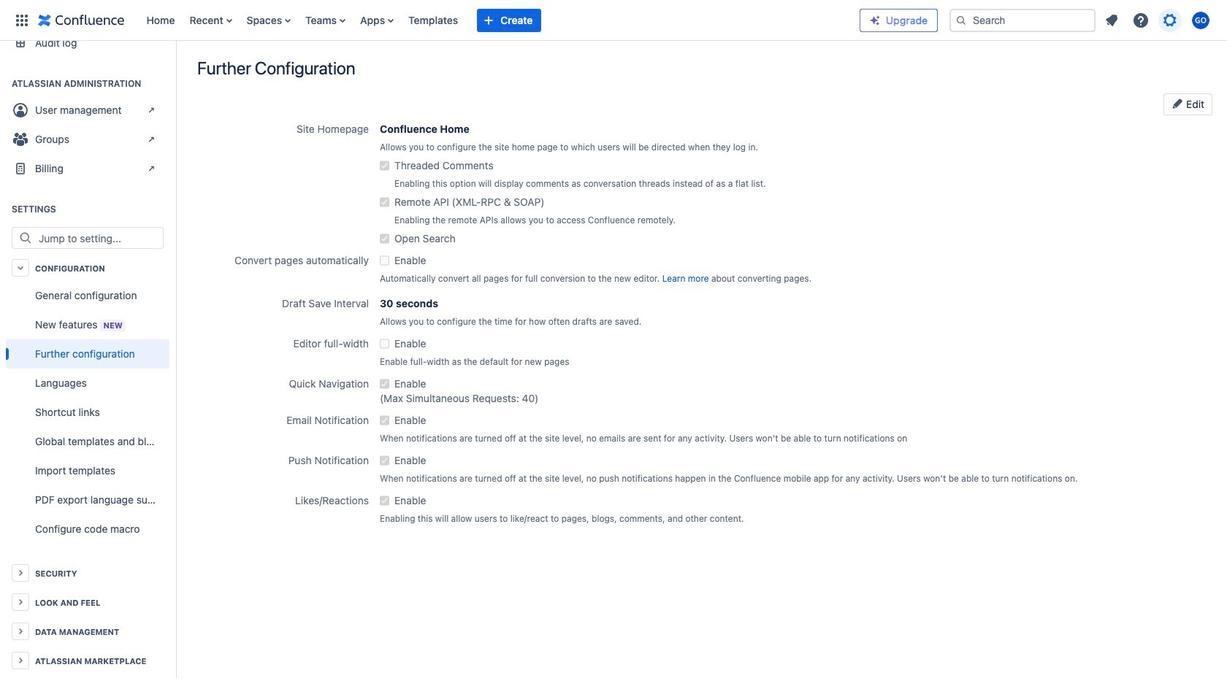 Task type: locate. For each thing, give the bounding box(es) containing it.
Settings Search field
[[34, 228, 163, 248]]

global element
[[9, 0, 860, 41]]

Search field
[[950, 8, 1096, 32]]

None checkbox
[[380, 159, 390, 173], [380, 195, 390, 210], [380, 337, 390, 352], [380, 454, 390, 468], [380, 494, 390, 509], [380, 159, 390, 173], [380, 195, 390, 210], [380, 337, 390, 352], [380, 454, 390, 468], [380, 494, 390, 509]]

None search field
[[950, 8, 1096, 32]]

list for appswitcher icon
[[139, 0, 860, 41]]

None checkbox
[[380, 232, 390, 246], [380, 254, 390, 268], [380, 377, 390, 392], [380, 414, 390, 428], [380, 232, 390, 246], [380, 254, 390, 268], [380, 377, 390, 392], [380, 414, 390, 428]]

confluence image
[[38, 11, 125, 29], [38, 11, 125, 29]]

1 horizontal spatial list
[[1099, 7, 1219, 33]]

list
[[139, 0, 860, 41], [1099, 7, 1219, 33]]

0 horizontal spatial list
[[139, 0, 860, 41]]

region
[[6, 281, 170, 544]]

banner
[[0, 0, 1228, 41]]

premium image
[[870, 14, 881, 26]]

help icon image
[[1133, 11, 1150, 29]]

main content
[[175, 41, 1228, 56]]

appswitcher icon image
[[13, 11, 31, 29]]



Task type: vqa. For each thing, say whether or not it's contained in the screenshot.
list corresponding to Premium icon
yes



Task type: describe. For each thing, give the bounding box(es) containing it.
list for premium image
[[1099, 7, 1219, 33]]

collapse sidebar image
[[159, 48, 191, 77]]

settings icon image
[[1162, 11, 1180, 29]]

small image
[[1172, 98, 1184, 110]]

search image
[[956, 14, 968, 26]]

notification icon image
[[1104, 11, 1121, 29]]

your profile and preferences image
[[1193, 11, 1210, 29]]



